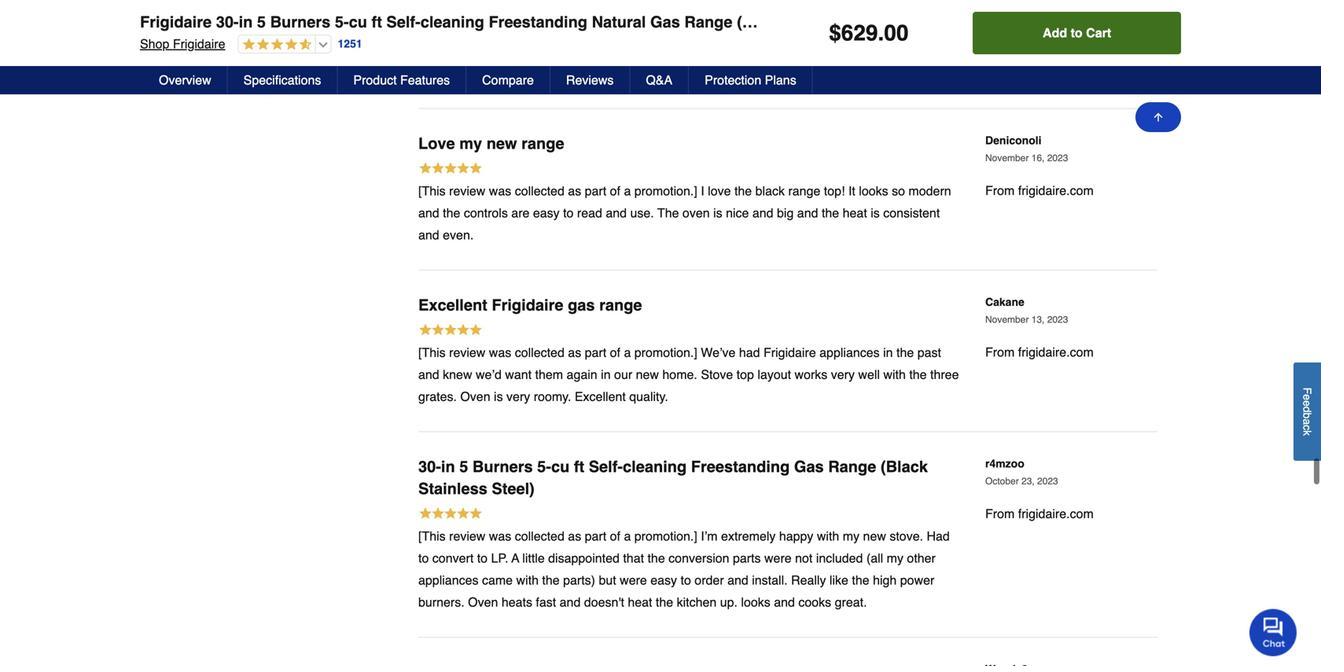 Task type: vqa. For each thing, say whether or not it's contained in the screenshot.
the purchase
no



Task type: describe. For each thing, give the bounding box(es) containing it.
fast
[[536, 595, 556, 610]]

was for my
[[489, 184, 512, 198]]

looks inside [this review was collected as part of a promotion.] i love the black range top! it looks so modern and the controls are easy to read and use.  the oven is nice and big and the heat is consistent and even.
[[859, 184, 889, 198]]

[this for love my new range
[[419, 184, 446, 198]]

0 vertical spatial stainless
[[789, 13, 858, 31]]

add to cart
[[1043, 26, 1112, 40]]

frigidaire up shop frigidaire on the left top of page
[[140, 13, 212, 31]]

2 e from the top
[[1302, 401, 1314, 407]]

range for love my new range
[[522, 134, 565, 152]]

range inside [this review was collected as part of a promotion.] i love the black range top! it looks so modern and the controls are easy to read and use.  the oven is nice and big and the heat is consistent and even.
[[789, 184, 821, 198]]

1 horizontal spatial is
[[714, 206, 723, 220]]

is for love my new range
[[871, 206, 880, 220]]

use.
[[631, 206, 654, 220]]

5 stars image for 30-
[[419, 506, 483, 523]]

consistent
[[884, 206, 940, 220]]

report button
[[544, 55, 607, 73]]

product features
[[354, 73, 450, 87]]

excellent inside the [this review was collected as part of a promotion.] we've had frigidaire appliances in the past and knew we'd want them again in our new home. stove top layout works very well with the three grates. oven is very roomy. excellent quality.
[[575, 389, 626, 404]]

even.
[[443, 228, 474, 242]]

from frigidaire.com for excellent frigidaire gas range
[[986, 345, 1094, 359]]

0 vertical spatial gas
[[651, 13, 680, 31]]

0 vertical spatial cleaning
[[421, 13, 484, 31]]

1 vertical spatial with
[[817, 529, 840, 543]]

plans
[[765, 73, 797, 87]]

and down parts
[[728, 573, 749, 587]]

more
[[472, 14, 503, 29]]

$
[[829, 20, 842, 46]]

top!
[[824, 184, 845, 198]]

.
[[878, 20, 884, 46]]

and left controls
[[419, 206, 440, 220]]

high
[[873, 573, 897, 587]]

the left kitchen
[[656, 595, 674, 610]]

install.
[[752, 573, 788, 587]]

parts)
[[563, 573, 596, 587]]

f
[[1302, 388, 1314, 394]]

review for my
[[449, 184, 486, 198]]

deniconoli november 16, 2023
[[986, 134, 1069, 163]]

it
[[849, 184, 856, 198]]

past
[[918, 345, 942, 360]]

was for in
[[489, 529, 512, 543]]

convert
[[433, 551, 474, 565]]

kitchen
[[677, 595, 717, 610]]

promotion.] for gas
[[635, 345, 698, 360]]

we'd
[[476, 367, 502, 382]]

ft inside 30-in 5 burners 5-cu ft self-cleaning freestanding gas range (black stainless steel)
[[574, 458, 585, 476]]

(all
[[867, 551, 884, 565]]

oven inside [this review was collected as part of a promotion.] i'm extremely happy with my new stove. had to convert to lp. a little disappointed that the conversion parts were not included (all my other appliances came with the parts) but were easy to order and install. really like the high power burners. oven heats fast and doesn't heat the kitchen up. looks and cooks great.
[[468, 595, 498, 610]]

0 vertical spatial (black
[[737, 13, 784, 31]]

compare
[[482, 73, 534, 87]]

a for excellent frigidaire gas range
[[624, 345, 631, 360]]

like
[[830, 573, 849, 587]]

a
[[512, 551, 519, 565]]

well
[[859, 367, 880, 382]]

5 inside 30-in 5 burners 5-cu ft self-cleaning freestanding gas range (black stainless steel)
[[460, 458, 468, 476]]

heat inside [this review was collected as part of a promotion.] i love the black range top! it looks so modern and the controls are easy to read and use.  the oven is nice and big and the heat is consistent and even.
[[843, 206, 868, 220]]

frigidaire left the gas
[[492, 296, 564, 314]]

in up the 4.6 stars "image"
[[239, 13, 253, 31]]

2 vertical spatial my
[[887, 551, 904, 565]]

frigidaire.com for 30-in 5 burners 5-cu ft self-cleaning freestanding gas range (black stainless steel)
[[1019, 506, 1094, 521]]

part for 5
[[585, 529, 607, 543]]

features
[[400, 73, 450, 87]]

appliances inside the [this review was collected as part of a promotion.] we've had frigidaire appliances in the past and knew we'd want them again in our new home. stove top layout works very well with the three grates. oven is very roomy. excellent quality.
[[820, 345, 880, 360]]

easy inside [this review was collected as part of a promotion.] i'm extremely happy with my new stove. had to convert to lp. a little disappointed that the conversion parts were not included (all my other appliances came with the parts) but were easy to order and install. really like the high power burners. oven heats fast and doesn't heat the kitchen up. looks and cooks great.
[[651, 573, 677, 587]]

0 horizontal spatial range
[[685, 13, 733, 31]]

little
[[523, 551, 545, 565]]

f e e d b a c k
[[1302, 388, 1314, 436]]

works
[[795, 367, 828, 382]]

from for love my new range
[[986, 183, 1015, 198]]

we've
[[701, 345, 736, 360]]

0 vertical spatial ft
[[372, 13, 382, 31]]

new inside [this review was collected as part of a promotion.] i'm extremely happy with my new stove. had to convert to lp. a little disappointed that the conversion parts were not included (all my other appliances came with the parts) but were easy to order and install. really like the high power burners. oven heats fast and doesn't heat the kitchen up. looks and cooks great.
[[863, 529, 886, 543]]

want
[[505, 367, 532, 382]]

came
[[482, 573, 513, 587]]

0 horizontal spatial with
[[516, 573, 539, 587]]

arrow up image
[[1152, 111, 1165, 124]]

promotion.] for new
[[635, 184, 698, 198]]

the down past
[[910, 367, 927, 382]]

burners inside 30-in 5 burners 5-cu ft self-cleaning freestanding gas range (black stainless steel)
[[473, 458, 533, 476]]

love
[[708, 184, 731, 198]]

burners.
[[419, 595, 465, 610]]

i
[[701, 184, 705, 198]]

as for gas
[[568, 345, 581, 360]]

thumb up image
[[419, 56, 435, 72]]

appliances inside [this review was collected as part of a promotion.] i'm extremely happy with my new stove. had to convert to lp. a little disappointed that the conversion parts were not included (all my other appliances came with the parts) but were easy to order and install. really like the high power burners. oven heats fast and doesn't heat the kitchen up. looks and cooks great.
[[419, 573, 479, 587]]

0 horizontal spatial 30-
[[216, 13, 239, 31]]

them
[[535, 367, 563, 382]]

1 e from the top
[[1302, 394, 1314, 401]]

disappointed
[[548, 551, 620, 565]]

b
[[1302, 413, 1314, 419]]

frigidaire 30-in 5 burners 5-cu ft self-cleaning freestanding natural gas range (black stainless steel)
[[140, 13, 905, 31]]

had
[[739, 345, 760, 360]]

0 horizontal spatial excellent
[[419, 296, 488, 314]]

nice
[[726, 206, 749, 220]]

conversion
[[669, 551, 730, 565]]

1251
[[338, 38, 362, 50]]

again
[[567, 367, 598, 382]]

5 stars image for excellent
[[419, 322, 483, 339]]

from for excellent frigidaire gas range
[[986, 345, 1015, 359]]

love my new range
[[419, 134, 565, 152]]

was for frigidaire
[[489, 345, 512, 360]]

and down install.
[[774, 595, 795, 610]]

are
[[512, 206, 530, 220]]

the
[[658, 206, 679, 220]]

part for new
[[585, 184, 607, 198]]

0 horizontal spatial cu
[[349, 13, 367, 31]]

a for 30-in 5 burners 5-cu ft self-cleaning freestanding gas range (black stainless steel)
[[624, 529, 631, 543]]

parts
[[733, 551, 761, 565]]

the left past
[[897, 345, 914, 360]]

[this for excellent frigidaire gas range
[[419, 345, 446, 360]]

specifications button
[[228, 66, 338, 94]]

of for 5
[[610, 529, 621, 543]]

knew
[[443, 367, 472, 382]]

november for love my new range
[[986, 152, 1029, 163]]

lp.
[[491, 551, 509, 565]]

0 vertical spatial 5-
[[335, 13, 349, 31]]

excellent frigidaire gas range
[[419, 296, 642, 314]]

and right big
[[798, 206, 819, 220]]

grates.
[[419, 389, 457, 404]]

to inside [this review was collected as part of a promotion.] i love the black range top! it looks so modern and the controls are easy to read and use.  the oven is nice and big and the heat is consistent and even.
[[563, 206, 574, 220]]

modern
[[909, 184, 952, 198]]

r4mzoo october 23, 2023
[[986, 457, 1059, 487]]

specifications
[[244, 73, 321, 87]]

2023 for 30-in 5 burners 5-cu ft self-cleaning freestanding gas range (black stainless steel)
[[1038, 476, 1059, 487]]

1 horizontal spatial my
[[843, 529, 860, 543]]

plus image
[[419, 15, 432, 28]]

f e e d b a c k button
[[1294, 363, 1322, 461]]

as for 5
[[568, 529, 581, 543]]

00
[[884, 20, 909, 46]]

great.
[[835, 595, 867, 610]]

( 1 )
[[504, 56, 519, 71]]

roomy.
[[534, 389, 571, 404]]

30- inside 30-in 5 burners 5-cu ft self-cleaning freestanding gas range (black stainless steel)
[[419, 458, 441, 476]]

0 horizontal spatial 5
[[257, 13, 266, 31]]

range inside 30-in 5 burners 5-cu ft self-cleaning freestanding gas range (black stainless steel)
[[829, 458, 877, 476]]

to inside button
[[1071, 26, 1083, 40]]

a inside button
[[1302, 419, 1314, 425]]

collected for 5
[[515, 529, 565, 543]]

oven inside the [this review was collected as part of a promotion.] we've had frigidaire appliances in the past and knew we'd want them again in our new home. stove top layout works very well with the three grates. oven is very roomy. excellent quality.
[[460, 389, 491, 404]]

other
[[907, 551, 936, 565]]

from frigidaire.com for love my new range
[[986, 183, 1094, 198]]

and left big
[[753, 206, 774, 220]]

oven
[[683, 206, 710, 220]]

cooks
[[799, 595, 832, 610]]



Task type: locate. For each thing, give the bounding box(es) containing it.
1 vertical spatial 2023
[[1048, 314, 1069, 325]]

easy right are
[[533, 206, 560, 220]]

( for 1
[[504, 56, 508, 71]]

looks down install.
[[741, 595, 771, 610]]

) for ( 1 )
[[515, 56, 519, 71]]

1 vertical spatial very
[[507, 389, 530, 404]]

1 vertical spatial stainless
[[419, 480, 488, 498]]

frigidaire.com for excellent frigidaire gas range
[[1019, 345, 1094, 359]]

[this review was collected as part of a promotion.] we've had frigidaire appliances in the past and knew we'd want them again in our new home. stove top layout works very well with the three grates. oven is very roomy. excellent quality.
[[419, 345, 959, 404]]

stainless inside 30-in 5 burners 5-cu ft self-cleaning freestanding gas range (black stainless steel)
[[419, 480, 488, 498]]

very left well
[[831, 367, 855, 382]]

heat
[[843, 206, 868, 220], [628, 595, 653, 610]]

steel) right $
[[862, 13, 905, 31]]

3 promotion.] from the top
[[635, 529, 698, 543]]

0 horizontal spatial gas
[[651, 13, 680, 31]]

0 horizontal spatial easy
[[533, 206, 560, 220]]

1 horizontal spatial (black
[[881, 458, 928, 476]]

0 vertical spatial looks
[[859, 184, 889, 198]]

excellent up knew
[[419, 296, 488, 314]]

in left past
[[884, 345, 893, 360]]

and up grates. at left bottom
[[419, 367, 440, 382]]

cleaning inside 30-in 5 burners 5-cu ft self-cleaning freestanding gas range (black stainless steel)
[[623, 458, 687, 476]]

0 vertical spatial new
[[487, 134, 517, 152]]

0 horizontal spatial steel)
[[492, 480, 535, 498]]

appliances down convert
[[419, 573, 479, 587]]

[this down love
[[419, 184, 446, 198]]

3
[[447, 56, 454, 71]]

3 from from the top
[[986, 506, 1015, 521]]

is inside the [this review was collected as part of a promotion.] we've had frigidaire appliances in the past and knew we'd want them again in our new home. stove top layout works very well with the three grates. oven is very roomy. excellent quality.
[[494, 389, 503, 404]]

2 as from the top
[[568, 345, 581, 360]]

1 vertical spatial of
[[610, 345, 621, 360]]

review inside the [this review was collected as part of a promotion.] we've had frigidaire appliances in the past and knew we'd want them again in our new home. stove top layout works very well with the three grates. oven is very roomy. excellent quality.
[[449, 345, 486, 360]]

1 vertical spatial easy
[[651, 573, 677, 587]]

1 ( from the left
[[443, 56, 447, 71]]

cakane november 13, 2023
[[986, 296, 1069, 325]]

black
[[756, 184, 785, 198]]

included
[[816, 551, 863, 565]]

[this up knew
[[419, 345, 446, 360]]

our
[[614, 367, 633, 382]]

5 stars image for love
[[419, 161, 483, 178]]

review inside [this review was collected as part of a promotion.] i love the black range top! it looks so modern and the controls are easy to read and use.  the oven is nice and big and the heat is consistent and even.
[[449, 184, 486, 198]]

a up that
[[624, 529, 631, 543]]

doesn't
[[584, 595, 625, 610]]

with inside the [this review was collected as part of a promotion.] we've had frigidaire appliances in the past and knew we'd want them again in our new home. stove top layout works very well with the three grates. oven is very roomy. excellent quality.
[[884, 367, 906, 382]]

from frigidaire.com down 23,
[[986, 506, 1094, 521]]

3 of from the top
[[610, 529, 621, 543]]

very
[[831, 367, 855, 382], [507, 389, 530, 404]]

to
[[1071, 26, 1083, 40], [563, 206, 574, 220], [419, 551, 429, 565], [477, 551, 488, 565], [681, 573, 691, 587]]

looks right it
[[859, 184, 889, 198]]

1 vertical spatial were
[[620, 573, 647, 587]]

from for 30-in 5 burners 5-cu ft self-cleaning freestanding gas range (black stainless steel)
[[986, 506, 1015, 521]]

2 from from the top
[[986, 345, 1015, 359]]

promotion.] inside [this review was collected as part of a promotion.] i love the black range top! it looks so modern and the controls are easy to read and use.  the oven is nice and big and the heat is consistent and even.
[[635, 184, 698, 198]]

0 horizontal spatial self-
[[387, 13, 421, 31]]

freestanding inside 30-in 5 burners 5-cu ft self-cleaning freestanding gas range (black stainless steel)
[[691, 458, 790, 476]]

2 [this from the top
[[419, 345, 446, 360]]

1 vertical spatial new
[[636, 367, 659, 382]]

[this up convert
[[419, 529, 446, 543]]

oven down we'd
[[460, 389, 491, 404]]

e up the d
[[1302, 394, 1314, 401]]

heat down it
[[843, 206, 868, 220]]

flag image
[[545, 56, 561, 72]]

and left even.
[[419, 228, 440, 242]]

oven
[[460, 389, 491, 404], [468, 595, 498, 610]]

1 5 stars image from the top
[[419, 161, 483, 178]]

review for frigidaire
[[449, 345, 486, 360]]

0 vertical spatial from frigidaire.com
[[986, 183, 1094, 198]]

)
[[454, 56, 458, 71], [515, 56, 519, 71]]

5- up 1251
[[335, 13, 349, 31]]

in inside 30-in 5 burners 5-cu ft self-cleaning freestanding gas range (black stainless steel)
[[441, 458, 455, 476]]

new up (all
[[863, 529, 886, 543]]

is for excellent frigidaire gas range
[[494, 389, 503, 404]]

thumb down image
[[480, 56, 496, 72]]

overview button
[[143, 66, 228, 94]]

1 horizontal spatial range
[[600, 296, 642, 314]]

1 vertical spatial 30-
[[419, 458, 441, 476]]

0 vertical spatial was
[[489, 184, 512, 198]]

1 [this from the top
[[419, 184, 446, 198]]

frigidaire.com down 13,
[[1019, 345, 1094, 359]]

[this
[[419, 184, 446, 198], [419, 345, 446, 360], [419, 529, 446, 543]]

is down we'd
[[494, 389, 503, 404]]

freestanding
[[489, 13, 588, 31], [691, 458, 790, 476]]

2023 inside deniconoli november 16, 2023
[[1048, 152, 1069, 163]]

from down deniconoli november 16, 2023 at the right top of the page
[[986, 183, 1015, 198]]

range up big
[[789, 184, 821, 198]]

1 vertical spatial 5 stars image
[[419, 322, 483, 339]]

(black inside 30-in 5 burners 5-cu ft self-cleaning freestanding gas range (black stainless steel)
[[881, 458, 928, 476]]

promotion.] inside the [this review was collected as part of a promotion.] we've had frigidaire appliances in the past and knew we'd want them again in our new home. stove top layout works very well with the three grates. oven is very roomy. excellent quality.
[[635, 345, 698, 360]]

were down that
[[620, 573, 647, 587]]

looks inside [this review was collected as part of a promotion.] i'm extremely happy with my new stove. had to convert to lp. a little disappointed that the conversion parts were not included (all my other appliances came with the parts) but were easy to order and install. really like the high power burners. oven heats fast and doesn't heat the kitchen up. looks and cooks great.
[[741, 595, 771, 610]]

0 vertical spatial collected
[[515, 184, 565, 198]]

2 vertical spatial 2023
[[1038, 476, 1059, 487]]

a inside [this review was collected as part of a promotion.] i love the black range top! it looks so modern and the controls are easy to read and use.  the oven is nice and big and the heat is consistent and even.
[[624, 184, 631, 198]]

1 horizontal spatial very
[[831, 367, 855, 382]]

my right love
[[460, 134, 482, 152]]

4.6 stars image
[[239, 38, 312, 52]]

0 horizontal spatial very
[[507, 389, 530, 404]]

1 vertical spatial appliances
[[419, 573, 479, 587]]

q&a
[[646, 73, 673, 87]]

collected up are
[[515, 184, 565, 198]]

review inside [this review was collected as part of a promotion.] i'm extremely happy with my new stove. had to convert to lp. a little disappointed that the conversion parts were not included (all my other appliances came with the parts) but were easy to order and install. really like the high power burners. oven heats fast and doesn't heat the kitchen up. looks and cooks great.
[[449, 529, 486, 543]]

range
[[685, 13, 733, 31], [829, 458, 877, 476]]

(black up 'protection plans'
[[737, 13, 784, 31]]

3 5 stars image from the top
[[419, 506, 483, 523]]

the up nice
[[735, 184, 752, 198]]

d
[[1302, 407, 1314, 413]]

stove.
[[890, 529, 924, 543]]

a inside the [this review was collected as part of a promotion.] we've had frigidaire appliances in the past and knew we'd want them again in our new home. stove top layout works very well with the three grates. oven is very roomy. excellent quality.
[[624, 345, 631, 360]]

collected for new
[[515, 184, 565, 198]]

to left lp.
[[477, 551, 488, 565]]

2 vertical spatial of
[[610, 529, 621, 543]]

october
[[986, 476, 1019, 487]]

1 horizontal spatial )
[[515, 56, 519, 71]]

[this inside [this review was collected as part of a promotion.] i'm extremely happy with my new stove. had to convert to lp. a little disappointed that the conversion parts were not included (all my other appliances came with the parts) but were easy to order and install. really like the high power burners. oven heats fast and doesn't heat the kitchen up. looks and cooks great.
[[419, 529, 446, 543]]

1 horizontal spatial cu
[[551, 458, 570, 476]]

0 horizontal spatial looks
[[741, 595, 771, 610]]

2 november from the top
[[986, 314, 1029, 325]]

3 as from the top
[[568, 529, 581, 543]]

0 vertical spatial steel)
[[862, 13, 905, 31]]

read more
[[438, 14, 503, 29]]

from frigidaire.com for 30-in 5 burners 5-cu ft self-cleaning freestanding gas range (black stainless steel)
[[986, 506, 1094, 521]]

2 frigidaire.com from the top
[[1019, 345, 1094, 359]]

very down want
[[507, 389, 530, 404]]

1 horizontal spatial gas
[[794, 458, 824, 476]]

extremely
[[721, 529, 776, 543]]

0 horizontal spatial )
[[454, 56, 458, 71]]

1 vertical spatial cleaning
[[623, 458, 687, 476]]

to right add
[[1071, 26, 1083, 40]]

0 horizontal spatial my
[[460, 134, 482, 152]]

was inside the [this review was collected as part of a promotion.] we've had frigidaire appliances in the past and knew we'd want them again in our new home. stove top layout works very well with the three grates. oven is very roomy. excellent quality.
[[489, 345, 512, 360]]

[this review was collected as part of a promotion.] i love the black range top! it looks so modern and the controls are easy to read and use.  the oven is nice and big and the heat is consistent and even.
[[419, 184, 952, 242]]

1 vertical spatial 5-
[[537, 458, 551, 476]]

1 vertical spatial [this
[[419, 345, 446, 360]]

easy inside [this review was collected as part of a promotion.] i love the black range top! it looks so modern and the controls are easy to read and use.  the oven is nice and big and the heat is consistent and even.
[[533, 206, 560, 220]]

with right well
[[884, 367, 906, 382]]

november inside deniconoli november 16, 2023
[[986, 152, 1029, 163]]

was up controls
[[489, 184, 512, 198]]

0 vertical spatial range
[[685, 13, 733, 31]]

heat inside [this review was collected as part of a promotion.] i'm extremely happy with my new stove. had to convert to lp. a little disappointed that the conversion parts were not included (all my other appliances came with the parts) but were easy to order and install. really like the high power burners. oven heats fast and doesn't heat the kitchen up. looks and cooks great.
[[628, 595, 653, 610]]

3 frigidaire.com from the top
[[1019, 506, 1094, 521]]

c
[[1302, 425, 1314, 431]]

1 horizontal spatial ft
[[574, 458, 585, 476]]

excellent
[[419, 296, 488, 314], [575, 389, 626, 404]]

0 horizontal spatial new
[[487, 134, 517, 152]]

1 horizontal spatial cleaning
[[623, 458, 687, 476]]

the right like
[[852, 573, 870, 587]]

2 vertical spatial part
[[585, 529, 607, 543]]

1 vertical spatial part
[[585, 345, 607, 360]]

3 collected from the top
[[515, 529, 565, 543]]

looks
[[859, 184, 889, 198], [741, 595, 771, 610]]

chat invite button image
[[1250, 608, 1298, 656]]

0 horizontal spatial heat
[[628, 595, 653, 610]]

as inside [this review was collected as part of a promotion.] i love the black range top! it looks so modern and the controls are easy to read and use.  the oven is nice and big and the heat is consistent and even.
[[568, 184, 581, 198]]

0 vertical spatial excellent
[[419, 296, 488, 314]]

3 from frigidaire.com from the top
[[986, 506, 1094, 521]]

part up again at the left bottom of the page
[[585, 345, 607, 360]]

2 collected from the top
[[515, 345, 565, 360]]

1 november from the top
[[986, 152, 1029, 163]]

november inside cakane november 13, 2023
[[986, 314, 1029, 325]]

0 vertical spatial appliances
[[820, 345, 880, 360]]

13,
[[1032, 314, 1045, 325]]

2 review from the top
[[449, 345, 486, 360]]

1 vertical spatial oven
[[468, 595, 498, 610]]

2 ( from the left
[[504, 56, 508, 71]]

0 vertical spatial november
[[986, 152, 1029, 163]]

in left our
[[601, 367, 611, 382]]

1 vertical spatial burners
[[473, 458, 533, 476]]

) for ( 3 )
[[454, 56, 458, 71]]

read
[[577, 206, 603, 220]]

) right thumb up image
[[454, 56, 458, 71]]

1 as from the top
[[568, 184, 581, 198]]

protection plans button
[[689, 66, 813, 94]]

16,
[[1032, 152, 1045, 163]]

happy
[[779, 529, 814, 543]]

q&a button
[[630, 66, 689, 94]]

1 part from the top
[[585, 184, 607, 198]]

read
[[438, 14, 469, 29]]

2023
[[1048, 152, 1069, 163], [1048, 314, 1069, 325], [1038, 476, 1059, 487]]

0 vertical spatial promotion.]
[[635, 184, 698, 198]]

a up k
[[1302, 419, 1314, 425]]

of inside the [this review was collected as part of a promotion.] we've had frigidaire appliances in the past and knew we'd want them again in our new home. stove top layout works very well with the three grates. oven is very roomy. excellent quality.
[[610, 345, 621, 360]]

1 vertical spatial range
[[789, 184, 821, 198]]

1 frigidaire.com from the top
[[1019, 183, 1094, 198]]

of for gas
[[610, 345, 621, 360]]

cu inside 30-in 5 burners 5-cu ft self-cleaning freestanding gas range (black stainless steel)
[[551, 458, 570, 476]]

30- up shop frigidaire on the left top of page
[[216, 13, 239, 31]]

1 horizontal spatial looks
[[859, 184, 889, 198]]

2 vertical spatial promotion.]
[[635, 529, 698, 543]]

0 vertical spatial burners
[[270, 13, 331, 31]]

5- inside 30-in 5 burners 5-cu ft self-cleaning freestanding gas range (black stainless steel)
[[537, 458, 551, 476]]

was inside [this review was collected as part of a promotion.] i love the black range top! it looks so modern and the controls are easy to read and use.  the oven is nice and big and the heat is consistent and even.
[[489, 184, 512, 198]]

2 vertical spatial was
[[489, 529, 512, 543]]

as for new
[[568, 184, 581, 198]]

controls
[[464, 206, 508, 220]]

0 vertical spatial freestanding
[[489, 13, 588, 31]]

natural
[[592, 13, 646, 31]]

3 review from the top
[[449, 529, 486, 543]]

1 horizontal spatial 5
[[460, 458, 468, 476]]

collected inside the [this review was collected as part of a promotion.] we've had frigidaire appliances in the past and knew we'd want them again in our new home. stove top layout works very well with the three grates. oven is very roomy. excellent quality.
[[515, 345, 565, 360]]

the up even.
[[443, 206, 461, 220]]

love
[[419, 134, 455, 152]]

1 vertical spatial freestanding
[[691, 458, 790, 476]]

steel) inside 30-in 5 burners 5-cu ft self-cleaning freestanding gas range (black stainless steel)
[[492, 480, 535, 498]]

compare button
[[467, 66, 551, 94]]

1 vertical spatial gas
[[794, 458, 824, 476]]

a inside [this review was collected as part of a promotion.] i'm extremely happy with my new stove. had to convert to lp. a little disappointed that the conversion parts were not included (all my other appliances came with the parts) but were easy to order and install. really like the high power burners. oven heats fast and doesn't heat the kitchen up. looks and cooks great.
[[624, 529, 631, 543]]

the up fast
[[542, 573, 560, 587]]

0 horizontal spatial burners
[[270, 13, 331, 31]]

2 of from the top
[[610, 345, 621, 360]]

[this for 30-in 5 burners 5-cu ft self-cleaning freestanding gas range (black stainless steel)
[[419, 529, 446, 543]]

part
[[585, 184, 607, 198], [585, 345, 607, 360], [585, 529, 607, 543]]

new up quality.
[[636, 367, 659, 382]]

shop frigidaire
[[140, 37, 225, 51]]

frigidaire.com for love my new range
[[1019, 183, 1094, 198]]

november down the deniconoli
[[986, 152, 1029, 163]]

and down the parts)
[[560, 595, 581, 610]]

gas right the natural
[[651, 13, 680, 31]]

0 vertical spatial 30-
[[216, 13, 239, 31]]

that
[[623, 551, 644, 565]]

0 vertical spatial part
[[585, 184, 607, 198]]

overview
[[159, 73, 211, 87]]

2023 right 13,
[[1048, 314, 1069, 325]]

0 vertical spatial were
[[765, 551, 792, 565]]

1 from from the top
[[986, 183, 1015, 198]]

2 promotion.] from the top
[[635, 345, 698, 360]]

promotion.] inside [this review was collected as part of a promotion.] i'm extremely happy with my new stove. had to convert to lp. a little disappointed that the conversion parts were not included (all my other appliances came with the parts) but were easy to order and install. really like the high power burners. oven heats fast and doesn't heat the kitchen up. looks and cooks great.
[[635, 529, 698, 543]]

1 horizontal spatial self-
[[589, 458, 623, 476]]

new
[[487, 134, 517, 152], [636, 367, 659, 382], [863, 529, 886, 543]]

range down the compare button
[[522, 134, 565, 152]]

2 vertical spatial new
[[863, 529, 886, 543]]

1 ) from the left
[[454, 56, 458, 71]]

1 was from the top
[[489, 184, 512, 198]]

ft
[[372, 13, 382, 31], [574, 458, 585, 476]]

0 vertical spatial 2023
[[1048, 152, 1069, 163]]

1 from frigidaire.com from the top
[[986, 183, 1094, 198]]

5 stars image up convert
[[419, 506, 483, 523]]

2 from frigidaire.com from the top
[[986, 345, 1094, 359]]

burners
[[270, 13, 331, 31], [473, 458, 533, 476]]

( 3 )
[[443, 56, 458, 71]]

from frigidaire.com down 16,
[[986, 183, 1094, 198]]

quality.
[[630, 389, 668, 404]]

part up read
[[585, 184, 607, 198]]

2 vertical spatial from frigidaire.com
[[986, 506, 1094, 521]]

0 vertical spatial frigidaire.com
[[1019, 183, 1094, 198]]

in
[[239, 13, 253, 31], [884, 345, 893, 360], [601, 367, 611, 382], [441, 458, 455, 476]]

part inside the [this review was collected as part of a promotion.] we've had frigidaire appliances in the past and knew we'd want them again in our new home. stove top layout works very well with the three grates. oven is very roomy. excellent quality.
[[585, 345, 607, 360]]

to left "order"
[[681, 573, 691, 587]]

a for love my new range
[[624, 184, 631, 198]]

from down cakane november 13, 2023
[[986, 345, 1015, 359]]

heat right doesn't
[[628, 595, 653, 610]]

as up disappointed
[[568, 529, 581, 543]]

in down grates. at left bottom
[[441, 458, 455, 476]]

2023 right 16,
[[1048, 152, 1069, 163]]

1 vertical spatial from
[[986, 345, 1015, 359]]

as up again at the left bottom of the page
[[568, 345, 581, 360]]

collected inside [this review was collected as part of a promotion.] i love the black range top! it looks so modern and the controls are easy to read and use.  the oven is nice and big and the heat is consistent and even.
[[515, 184, 565, 198]]

(
[[443, 56, 447, 71], [504, 56, 508, 71]]

of inside [this review was collected as part of a promotion.] i'm extremely happy with my new stove. had to convert to lp. a little disappointed that the conversion parts were not included (all my other appliances came with the parts) but were easy to order and install. really like the high power burners. oven heats fast and doesn't heat the kitchen up. looks and cooks great.
[[610, 529, 621, 543]]

was inside [this review was collected as part of a promotion.] i'm extremely happy with my new stove. had to convert to lp. a little disappointed that the conversion parts were not included (all my other appliances came with the parts) but were easy to order and install. really like the high power burners. oven heats fast and doesn't heat the kitchen up. looks and cooks great.
[[489, 529, 512, 543]]

1 promotion.] from the top
[[635, 184, 698, 198]]

from frigidaire.com down 13,
[[986, 345, 1094, 359]]

new down the compare button
[[487, 134, 517, 152]]

and left use.
[[606, 206, 627, 220]]

as inside the [this review was collected as part of a promotion.] we've had frigidaire appliances in the past and knew we'd want them again in our new home. stove top layout works very well with the three grates. oven is very roomy. excellent quality.
[[568, 345, 581, 360]]

0 horizontal spatial were
[[620, 573, 647, 587]]

my up included
[[843, 529, 860, 543]]

three
[[931, 367, 959, 382]]

0 vertical spatial very
[[831, 367, 855, 382]]

i'm
[[701, 529, 718, 543]]

( right thumb up image
[[443, 56, 447, 71]]

frigidaire up overview
[[173, 37, 225, 51]]

easy up kitchen
[[651, 573, 677, 587]]

frigidaire up layout
[[764, 345, 816, 360]]

to left convert
[[419, 551, 429, 565]]

1 vertical spatial (black
[[881, 458, 928, 476]]

my right (all
[[887, 551, 904, 565]]

[this review was collected as part of a promotion.] i'm extremely happy with my new stove. had to convert to lp. a little disappointed that the conversion parts were not included (all my other appliances came with the parts) but were easy to order and install. really like the high power burners. oven heats fast and doesn't heat the kitchen up. looks and cooks great.
[[419, 529, 950, 610]]

1 horizontal spatial freestanding
[[691, 458, 790, 476]]

reviews button
[[551, 66, 630, 94]]

1 vertical spatial promotion.]
[[635, 345, 698, 360]]

collected up little
[[515, 529, 565, 543]]

2 ) from the left
[[515, 56, 519, 71]]

range for excellent frigidaire gas range
[[600, 296, 642, 314]]

gas inside 30-in 5 burners 5-cu ft self-cleaning freestanding gas range (black stainless steel)
[[794, 458, 824, 476]]

0 vertical spatial heat
[[843, 206, 868, 220]]

cu down roomy.
[[551, 458, 570, 476]]

heats
[[502, 595, 533, 610]]

[this inside [this review was collected as part of a promotion.] i love the black range top! it looks so modern and the controls are easy to read and use.  the oven is nice and big and the heat is consistent and even.
[[419, 184, 446, 198]]

0 horizontal spatial is
[[494, 389, 503, 404]]

3 was from the top
[[489, 529, 512, 543]]

3 part from the top
[[585, 529, 607, 543]]

1 vertical spatial ft
[[574, 458, 585, 476]]

1 of from the top
[[610, 184, 621, 198]]

really
[[791, 573, 826, 587]]

were up install.
[[765, 551, 792, 565]]

1 horizontal spatial steel)
[[862, 13, 905, 31]]

was up we'd
[[489, 345, 512, 360]]

0 horizontal spatial freestanding
[[489, 13, 588, 31]]

1 review from the top
[[449, 184, 486, 198]]

( for 3
[[443, 56, 447, 71]]

self- inside 30-in 5 burners 5-cu ft self-cleaning freestanding gas range (black stainless steel)
[[589, 458, 623, 476]]

1 vertical spatial from frigidaire.com
[[986, 345, 1094, 359]]

the down top!
[[822, 206, 840, 220]]

oven down came
[[468, 595, 498, 610]]

1 collected from the top
[[515, 184, 565, 198]]

0 vertical spatial easy
[[533, 206, 560, 220]]

add to cart button
[[973, 12, 1182, 54]]

0 vertical spatial review
[[449, 184, 486, 198]]

part inside [this review was collected as part of a promotion.] i'm extremely happy with my new stove. had to convert to lp. a little disappointed that the conversion parts were not included (all my other appliances came with the parts) but were easy to order and install. really like the high power burners. oven heats fast and doesn't heat the kitchen up. looks and cooks great.
[[585, 529, 607, 543]]

november for excellent frigidaire gas range
[[986, 314, 1029, 325]]

with up included
[[817, 529, 840, 543]]

stove
[[701, 367, 733, 382]]

part inside [this review was collected as part of a promotion.] i love the black range top! it looks so modern and the controls are easy to read and use.  the oven is nice and big and the heat is consistent and even.
[[585, 184, 607, 198]]

reviews
[[566, 73, 614, 87]]

collected inside [this review was collected as part of a promotion.] i'm extremely happy with my new stove. had to convert to lp. a little disappointed that the conversion parts were not included (all my other appliances came with the parts) but were easy to order and install. really like the high power burners. oven heats fast and doesn't heat the kitchen up. looks and cooks great.
[[515, 529, 565, 543]]

new inside the [this review was collected as part of a promotion.] we've had frigidaire appliances in the past and knew we'd want them again in our new home. stove top layout works very well with the three grates. oven is very roomy. excellent quality.
[[636, 367, 659, 382]]

promotion.] for 5
[[635, 529, 698, 543]]

promotion.] up the
[[635, 184, 698, 198]]

frigidaire
[[140, 13, 212, 31], [173, 37, 225, 51], [492, 296, 564, 314], [764, 345, 816, 360]]

3 [this from the top
[[419, 529, 446, 543]]

2023 for excellent frigidaire gas range
[[1048, 314, 1069, 325]]

as inside [this review was collected as part of a promotion.] i'm extremely happy with my new stove. had to convert to lp. a little disappointed that the conversion parts were not included (all my other appliances came with the parts) but were easy to order and install. really like the high power burners. oven heats fast and doesn't heat the kitchen up. looks and cooks great.
[[568, 529, 581, 543]]

of for new
[[610, 184, 621, 198]]

add
[[1043, 26, 1068, 40]]

0 horizontal spatial cleaning
[[421, 13, 484, 31]]

2023 inside r4mzoo october 23, 2023
[[1038, 476, 1059, 487]]

[this inside the [this review was collected as part of a promotion.] we've had frigidaire appliances in the past and knew we'd want them again in our new home. stove top layout works very well with the three grates. oven is very roomy. excellent quality.
[[419, 345, 446, 360]]

0 vertical spatial 5
[[257, 13, 266, 31]]

up.
[[720, 595, 738, 610]]

of inside [this review was collected as part of a promotion.] i love the black range top! it looks so modern and the controls are easy to read and use.  the oven is nice and big and the heat is consistent and even.
[[610, 184, 621, 198]]

stainless left . at the top of page
[[789, 13, 858, 31]]

part up disappointed
[[585, 529, 607, 543]]

e up 'b' at the right bottom of page
[[1302, 401, 1314, 407]]

protection plans
[[705, 73, 797, 87]]

2023 for love my new range
[[1048, 152, 1069, 163]]

5 stars image down love
[[419, 161, 483, 178]]

gas up happy
[[794, 458, 824, 476]]

1 vertical spatial excellent
[[575, 389, 626, 404]]

freestanding up flag image
[[489, 13, 588, 31]]

collected for gas
[[515, 345, 565, 360]]

0 vertical spatial as
[[568, 184, 581, 198]]

( up compare
[[504, 56, 508, 71]]

appliances up well
[[820, 345, 880, 360]]

0 vertical spatial [this
[[419, 184, 446, 198]]

frigidaire inside the [this review was collected as part of a promotion.] we've had frigidaire appliances in the past and knew we'd want them again in our new home. stove top layout works very well with the three grates. oven is very roomy. excellent quality.
[[764, 345, 816, 360]]

stainless up convert
[[419, 480, 488, 498]]

to left read
[[563, 206, 574, 220]]

not
[[795, 551, 813, 565]]

frigidaire.com down 23,
[[1019, 506, 1094, 521]]

2 vertical spatial 5 stars image
[[419, 506, 483, 523]]

power
[[901, 573, 935, 587]]

steel) up "a"
[[492, 480, 535, 498]]

is left consistent
[[871, 206, 880, 220]]

cu up 1251
[[349, 13, 367, 31]]

1 horizontal spatial new
[[636, 367, 659, 382]]

2 was from the top
[[489, 345, 512, 360]]

the right that
[[648, 551, 665, 565]]

2023 inside cakane november 13, 2023
[[1048, 314, 1069, 325]]

2 5 stars image from the top
[[419, 322, 483, 339]]

part for gas
[[585, 345, 607, 360]]

review for in
[[449, 529, 486, 543]]

5 stars image
[[419, 161, 483, 178], [419, 322, 483, 339], [419, 506, 483, 523]]

2 part from the top
[[585, 345, 607, 360]]

cakane
[[986, 296, 1025, 308]]

1
[[508, 56, 515, 71]]

collected
[[515, 184, 565, 198], [515, 345, 565, 360], [515, 529, 565, 543]]

and inside the [this review was collected as part of a promotion.] we've had frigidaire appliances in the past and knew we'd want them again in our new home. stove top layout works very well with the three grates. oven is very roomy. excellent quality.
[[419, 367, 440, 382]]

1 vertical spatial collected
[[515, 345, 565, 360]]

0 vertical spatial oven
[[460, 389, 491, 404]]

was up lp.
[[489, 529, 512, 543]]

23,
[[1022, 476, 1035, 487]]

30-
[[216, 13, 239, 31], [419, 458, 441, 476]]

of
[[610, 184, 621, 198], [610, 345, 621, 360], [610, 529, 621, 543]]

2 horizontal spatial is
[[871, 206, 880, 220]]

30-in 5 burners 5-cu ft self-cleaning freestanding gas range (black stainless steel)
[[419, 458, 928, 498]]

2023 right 23,
[[1038, 476, 1059, 487]]



